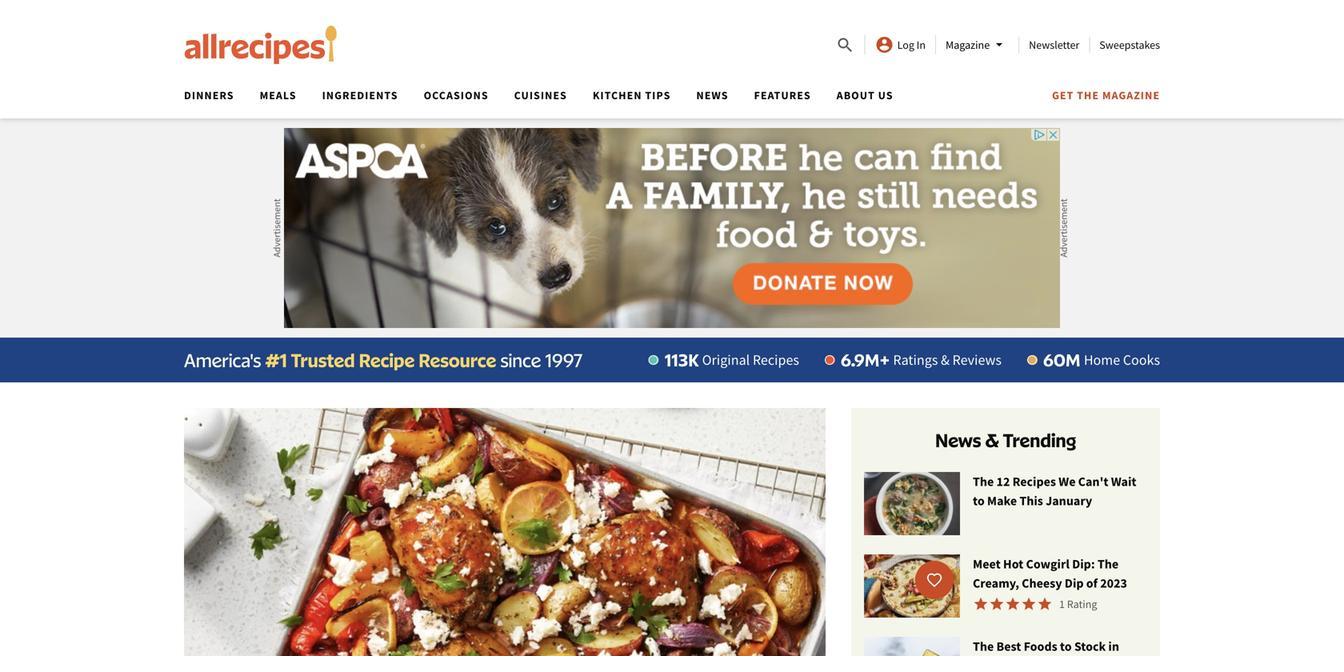 Task type: vqa. For each thing, say whether or not it's contained in the screenshot.


Task type: describe. For each thing, give the bounding box(es) containing it.
newsletter button
[[1029, 38, 1080, 52]]

log in link
[[875, 35, 926, 54]]

make
[[988, 493, 1017, 509]]

rating
[[1067, 597, 1098, 612]]

home image
[[184, 26, 338, 64]]

magazine
[[946, 38, 990, 52]]

dinners
[[184, 88, 234, 102]]

january
[[1046, 493, 1093, 509]]

cooks
[[1123, 351, 1160, 369]]

america's #1 trusted recipe resource since 1997
[[184, 349, 583, 372]]

2 star image from the left
[[1037, 596, 1053, 612]]

winter storm season with snowflake symbol sign against a snowy background and copy space. snow splattered and angled sign adds to the drama. image
[[864, 637, 960, 656]]

113k
[[665, 349, 699, 371]]

wait
[[1111, 474, 1137, 490]]

creamy,
[[973, 575, 1020, 592]]

kitchen tips link
[[593, 88, 671, 102]]

6.9m+ ratings & reviews
[[841, 349, 1002, 371]]

in
[[917, 38, 926, 52]]

foods
[[1024, 639, 1058, 655]]

dip:
[[1073, 556, 1095, 572]]

banner containing log in
[[0, 0, 1345, 118]]

2023
[[1101, 575, 1128, 592]]

news link
[[697, 88, 729, 102]]

meet
[[973, 556, 1001, 572]]

get the magazine link
[[1052, 88, 1160, 102]]

we
[[1059, 474, 1076, 490]]

meet hot cowgirl dip: the creamy, cheesy dip of 2023
[[973, 556, 1128, 592]]

get
[[1052, 88, 1074, 102]]

trending
[[1003, 429, 1077, 452]]

news for news link
[[697, 88, 729, 102]]

to inside the best foods to stock in
[[1060, 639, 1072, 655]]

resource
[[419, 349, 496, 372]]

sweepstakes link
[[1100, 38, 1160, 52]]

to inside the 12 recipes we can't wait to make this january
[[973, 493, 985, 509]]

1 rating
[[1060, 597, 1098, 612]]

best
[[997, 639, 1022, 655]]

ingredients
[[322, 88, 398, 102]]

newsletter
[[1029, 38, 1080, 52]]

cowgirl
[[1026, 556, 1070, 572]]

account image
[[875, 35, 894, 54]]

features link
[[754, 88, 811, 102]]

3 star image from the left
[[1005, 596, 1021, 612]]

about
[[837, 88, 875, 102]]

the best foods to stock in
[[973, 639, 1137, 656]]

news & trending
[[935, 429, 1077, 452]]

the for the best foods to stock in
[[973, 639, 994, 655]]

recipes for 113k
[[753, 351, 799, 369]]

cuisines
[[514, 88, 567, 102]]

us
[[878, 88, 894, 102]]

get the magazine
[[1052, 88, 1160, 102]]

caret_down image
[[990, 35, 1009, 54]]

ingredients link
[[322, 88, 398, 102]]

cuisines link
[[514, 88, 567, 102]]

the inside meet hot cowgirl dip: the creamy, cheesy dip of 2023
[[1098, 556, 1119, 572]]

navigation containing dinners
[[171, 83, 1160, 118]]

kitchen
[[593, 88, 642, 102]]



Task type: locate. For each thing, give the bounding box(es) containing it.
dip
[[1065, 575, 1084, 592]]

1 horizontal spatial &
[[985, 429, 1000, 452]]

the left 12
[[973, 474, 994, 490]]

1
[[1060, 597, 1065, 612]]

recipes
[[753, 351, 799, 369], [1013, 474, 1056, 490]]

to left stock
[[1060, 639, 1072, 655]]

&
[[941, 351, 950, 369], [985, 429, 1000, 452]]

of
[[1087, 575, 1098, 592]]

overhead view of italian wedding soup with carrots, greens, orzo pasta and meatballs in a white bowl image
[[864, 472, 960, 536]]

6.9m+
[[841, 349, 890, 371]]

ratings
[[893, 351, 938, 369]]

banner
[[0, 0, 1345, 118]]

hot cowgirl dip image
[[864, 555, 960, 619]]

& inside 6.9m+ ratings & reviews
[[941, 351, 950, 369]]

1 vertical spatial news
[[935, 429, 981, 452]]

0 horizontal spatial recipes
[[753, 351, 799, 369]]

the
[[973, 474, 994, 490], [1098, 556, 1119, 572], [973, 639, 994, 655]]

60m home cooks
[[1044, 349, 1160, 371]]

0 horizontal spatial to
[[973, 493, 985, 509]]

magazine
[[1103, 88, 1160, 102]]

the inside the best foods to stock in
[[973, 639, 994, 655]]

meals
[[260, 88, 297, 102]]

1 vertical spatial recipes
[[1013, 474, 1056, 490]]

save recipe image
[[927, 572, 943, 588]]

can't
[[1079, 474, 1109, 490]]

original
[[702, 351, 750, 369]]

& up 12
[[985, 429, 1000, 452]]

log
[[898, 38, 915, 52]]

navigation
[[171, 83, 1160, 118]]

0 vertical spatial news
[[697, 88, 729, 102]]

america's
[[184, 349, 261, 372]]

0 vertical spatial &
[[941, 351, 950, 369]]

news for news & trending
[[935, 429, 981, 452]]

113k original recipes
[[665, 349, 799, 371]]

recipes inside the 12 recipes we can't wait to make this january
[[1013, 474, 1056, 490]]

news
[[697, 88, 729, 102], [935, 429, 981, 452]]

star image
[[973, 596, 989, 612], [989, 596, 1005, 612], [1005, 596, 1021, 612]]

the left best
[[973, 639, 994, 655]]

occasions link
[[424, 88, 489, 102]]

features
[[754, 88, 811, 102]]

news right "tips"
[[697, 88, 729, 102]]

about us link
[[837, 88, 894, 102]]

0 horizontal spatial news
[[697, 88, 729, 102]]

#1
[[265, 349, 287, 372]]

12
[[997, 474, 1010, 490]]

the inside the 12 recipes we can't wait to make this january
[[973, 474, 994, 490]]

since
[[501, 349, 541, 372]]

tips
[[645, 88, 671, 102]]

1 star image from the left
[[973, 596, 989, 612]]

log in
[[898, 38, 926, 52]]

to
[[973, 493, 985, 509], [1060, 639, 1072, 655]]

star image left 1
[[1037, 596, 1053, 612]]

star image
[[1021, 596, 1037, 612], [1037, 596, 1053, 612]]

0 vertical spatial to
[[973, 493, 985, 509]]

recipes right original
[[753, 351, 799, 369]]

dinners link
[[184, 88, 234, 102]]

search image
[[836, 36, 855, 55]]

recipes up this
[[1013, 474, 1056, 490]]

star image down cheesy on the bottom right of the page
[[1021, 596, 1037, 612]]

0 vertical spatial the
[[973, 474, 994, 490]]

recipes inside 113k original recipes
[[753, 351, 799, 369]]

recipe
[[359, 349, 415, 372]]

the up "2023"
[[1098, 556, 1119, 572]]

home
[[1084, 351, 1121, 369]]

hot
[[1004, 556, 1024, 572]]

cheesy
[[1022, 575, 1063, 592]]

1 star image from the left
[[1021, 596, 1037, 612]]

1 horizontal spatial news
[[935, 429, 981, 452]]

kitchen tips
[[593, 88, 671, 102]]

1 horizontal spatial recipes
[[1013, 474, 1056, 490]]

the best foods to stock in link
[[864, 637, 1148, 656]]

recipes for the
[[1013, 474, 1056, 490]]

1 vertical spatial &
[[985, 429, 1000, 452]]

the 12 recipes we can't wait to make this january
[[973, 474, 1137, 509]]

1 vertical spatial the
[[1098, 556, 1119, 572]]

meals link
[[260, 88, 297, 102]]

stock
[[1075, 639, 1106, 655]]

1 horizontal spatial to
[[1060, 639, 1072, 655]]

0 vertical spatial recipes
[[753, 351, 799, 369]]

1997
[[545, 349, 583, 372]]

2 vertical spatial the
[[973, 639, 994, 655]]

0 horizontal spatial &
[[941, 351, 950, 369]]

magazine button
[[946, 35, 1009, 54]]

sweepstakes
[[1100, 38, 1160, 52]]

occasions
[[424, 88, 489, 102]]

chicken and veggie sheet pan dinner with olives and feta image
[[184, 408, 826, 656]]

2 star image from the left
[[989, 596, 1005, 612]]

news up overhead view of italian wedding soup with carrots, greens, orzo pasta and meatballs in a white bowl image
[[935, 429, 981, 452]]

60m
[[1044, 349, 1081, 371]]

the 12 recipes we can't wait to make this january link
[[864, 472, 1148, 536]]

this
[[1020, 493, 1044, 509]]

in
[[1109, 639, 1120, 655]]

the for the 12 recipes we can't wait to make this january
[[973, 474, 994, 490]]

advertisement region
[[284, 128, 1060, 328]]

the
[[1077, 88, 1100, 102]]

to left 'make'
[[973, 493, 985, 509]]

reviews
[[953, 351, 1002, 369]]

trusted
[[291, 349, 355, 372]]

& right 'ratings'
[[941, 351, 950, 369]]

1 vertical spatial to
[[1060, 639, 1072, 655]]

about us
[[837, 88, 894, 102]]



